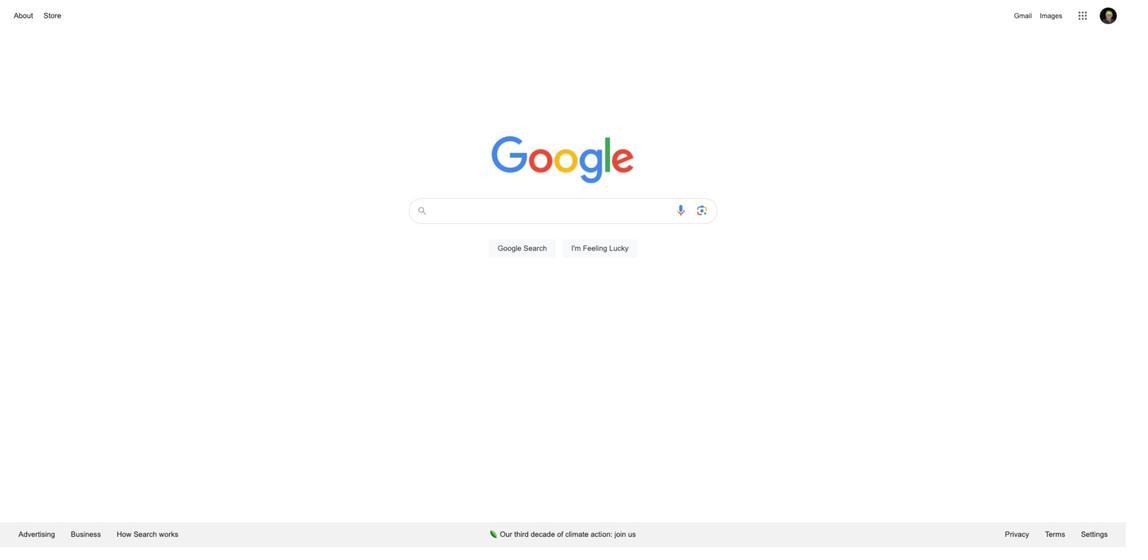 Task type: locate. For each thing, give the bounding box(es) containing it.
search by voice image
[[675, 204, 687, 217]]

None search field
[[11, 195, 1116, 271]]

google image
[[492, 136, 635, 185]]



Task type: describe. For each thing, give the bounding box(es) containing it.
search by image image
[[696, 204, 709, 217]]



Task type: vqa. For each thing, say whether or not it's contained in the screenshot.
Add a label
no



